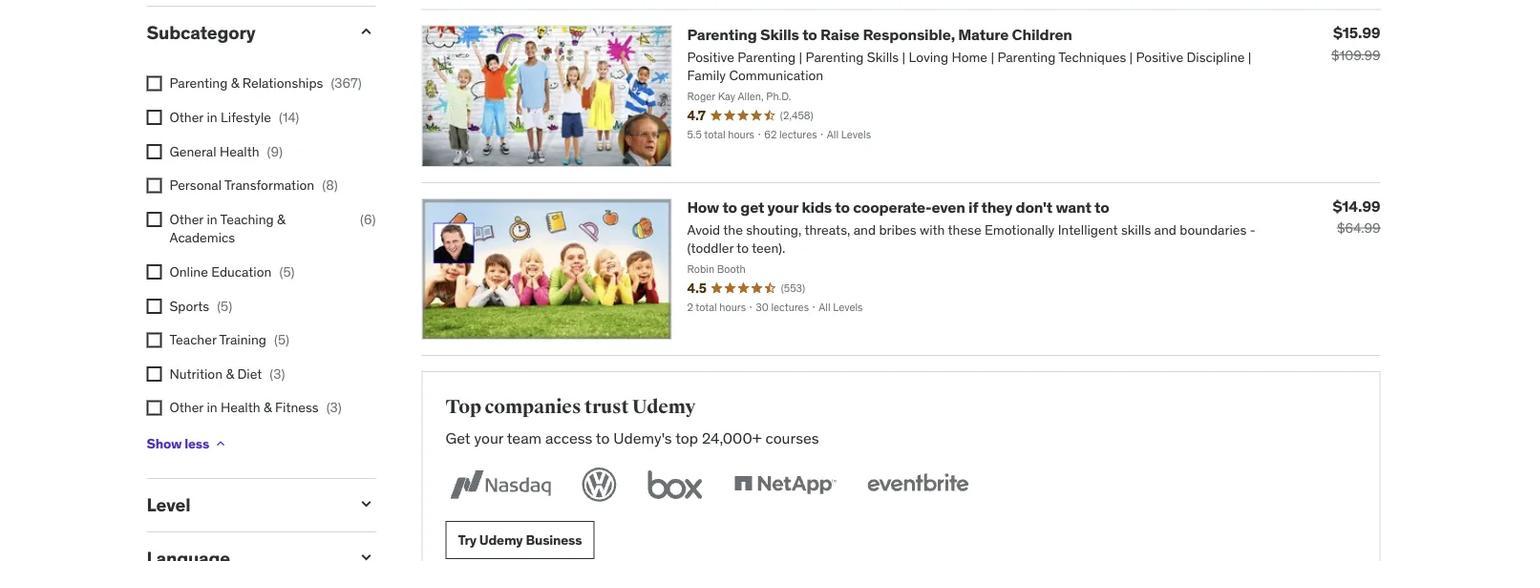 Task type: describe. For each thing, give the bounding box(es) containing it.
online education (5)
[[170, 264, 295, 281]]

get
[[741, 198, 764, 218]]

don't
[[1016, 198, 1053, 218]]

to inside top companies trust udemy get your team access to udemy's top 24,000+ courses
[[596, 429, 610, 448]]

even
[[932, 198, 965, 218]]

trust
[[585, 397, 629, 420]]

$15.99
[[1333, 24, 1381, 43]]

xsmall image for sports (5)
[[147, 299, 162, 315]]

0 horizontal spatial udemy
[[479, 532, 523, 549]]

transformation
[[224, 177, 314, 194]]

children
[[1012, 25, 1072, 45]]

xsmall image for general health (9)
[[147, 145, 162, 160]]

(367)
[[331, 75, 362, 92]]

courses
[[765, 429, 819, 448]]

show less button
[[147, 426, 228, 464]]

try udemy business
[[458, 532, 582, 549]]

other for other in lifestyle (14)
[[170, 109, 203, 126]]

subcategory button
[[147, 21, 341, 44]]

online
[[170, 264, 208, 281]]

xsmall image for parenting & relationships
[[147, 77, 162, 92]]

top companies trust udemy get your team access to udemy's top 24,000+ courses
[[446, 397, 819, 448]]

lifestyle
[[221, 109, 271, 126]]

mature
[[958, 25, 1009, 45]]

1 horizontal spatial your
[[768, 198, 799, 218]]

& inside other in teaching & academics
[[277, 211, 285, 228]]

(9)
[[267, 143, 283, 160]]

0 vertical spatial health
[[220, 143, 259, 160]]

fitness
[[275, 400, 319, 417]]

level
[[147, 494, 190, 517]]

xsmall image for other in teaching & academics
[[147, 213, 162, 228]]

parenting for parenting skills to raise responsible, mature children
[[687, 25, 757, 45]]

diet
[[237, 366, 262, 383]]

xsmall image for personal transformation
[[147, 179, 162, 194]]

cooperate-
[[853, 198, 932, 218]]

small image
[[357, 22, 376, 41]]

other in health & fitness (3)
[[170, 400, 342, 417]]

teaching
[[220, 211, 274, 228]]

get
[[446, 429, 471, 448]]

udemy's
[[613, 429, 672, 448]]

kids
[[802, 198, 832, 218]]

how to get your kids to cooperate-even if they don't want to
[[687, 198, 1109, 218]]

teacher training (5)
[[170, 332, 289, 349]]

parenting skills to raise responsible, mature children link
[[687, 25, 1072, 45]]

nutrition & diet (3)
[[170, 366, 285, 383]]

other for other in health & fitness (3)
[[170, 400, 203, 417]]

sports
[[170, 298, 209, 315]]

24,000+
[[702, 429, 762, 448]]

other in lifestyle (14)
[[170, 109, 299, 126]]

(5) for training
[[274, 332, 289, 349]]

relationships
[[242, 75, 323, 92]]

nutrition
[[170, 366, 223, 383]]

responsible,
[[863, 25, 955, 45]]

$109.99
[[1332, 47, 1381, 64]]

personal
[[170, 177, 222, 194]]

in for health
[[207, 400, 217, 417]]

other in teaching & academics
[[170, 211, 285, 247]]

to left get
[[722, 198, 737, 218]]

1 vertical spatial (5)
[[217, 298, 232, 315]]

academics
[[170, 230, 235, 247]]

to right the want
[[1095, 198, 1109, 218]]



Task type: locate. For each thing, give the bounding box(es) containing it.
xsmall image left online
[[147, 265, 162, 281]]

other for other in teaching & academics
[[170, 211, 203, 228]]

xsmall image left general
[[147, 145, 162, 160]]

skills
[[760, 25, 799, 45]]

xsmall image
[[147, 77, 162, 92], [147, 179, 162, 194], [147, 213, 162, 228], [147, 265, 162, 281], [147, 367, 162, 383], [213, 437, 228, 452]]

xsmall image
[[147, 111, 162, 126], [147, 145, 162, 160], [147, 299, 162, 315], [147, 333, 162, 349], [147, 401, 162, 417]]

how
[[687, 198, 719, 218]]

other down nutrition
[[170, 400, 203, 417]]

xsmall image down subcategory at the top left of page
[[147, 77, 162, 92]]

(3) right fitness
[[326, 400, 342, 417]]

parenting skills to raise responsible, mature children
[[687, 25, 1072, 45]]

1 xsmall image from the top
[[147, 111, 162, 126]]

in up academics
[[207, 211, 217, 228]]

$14.99 $64.99
[[1333, 197, 1381, 237]]

5 xsmall image from the top
[[147, 401, 162, 417]]

3 other from the top
[[170, 400, 203, 417]]

xsmall image right less
[[213, 437, 228, 452]]

$64.99
[[1337, 220, 1381, 237]]

want
[[1056, 198, 1091, 218]]

box image
[[643, 465, 707, 507]]

in for teaching
[[207, 211, 217, 228]]

& left diet
[[226, 366, 234, 383]]

udemy
[[632, 397, 696, 420], [479, 532, 523, 549]]

xsmall image for online education
[[147, 265, 162, 281]]

in for lifestyle
[[207, 109, 217, 126]]

personal transformation (8)
[[170, 177, 338, 194]]

xsmall image for other in lifestyle (14)
[[147, 111, 162, 126]]

0 vertical spatial your
[[768, 198, 799, 218]]

to right skills on the top of page
[[802, 25, 817, 45]]

1 in from the top
[[207, 109, 217, 126]]

1 small image from the top
[[357, 495, 376, 515]]

to
[[802, 25, 817, 45], [722, 198, 737, 218], [835, 198, 850, 218], [1095, 198, 1109, 218], [596, 429, 610, 448]]

2 vertical spatial in
[[207, 400, 217, 417]]

(3)
[[270, 366, 285, 383], [326, 400, 342, 417]]

in down the nutrition & diet (3)
[[207, 400, 217, 417]]

in inside other in teaching & academics
[[207, 211, 217, 228]]

top
[[675, 429, 698, 448]]

access
[[545, 429, 592, 448]]

1 horizontal spatial (3)
[[326, 400, 342, 417]]

other up general
[[170, 109, 203, 126]]

small image
[[357, 495, 376, 515], [357, 549, 376, 562]]

3 xsmall image from the top
[[147, 299, 162, 315]]

xsmall image for nutrition & diet
[[147, 367, 162, 383]]

$14.99
[[1333, 197, 1381, 216]]

(14)
[[279, 109, 299, 126]]

to right kids
[[835, 198, 850, 218]]

1 vertical spatial (3)
[[326, 400, 342, 417]]

1 vertical spatial your
[[474, 429, 504, 448]]

0 horizontal spatial (3)
[[270, 366, 285, 383]]

xsmall image left other in teaching & academics
[[147, 213, 162, 228]]

xsmall image left "personal" at left
[[147, 179, 162, 194]]

xsmall image left sports
[[147, 299, 162, 315]]

general health (9)
[[170, 143, 283, 160]]

1 vertical spatial small image
[[357, 549, 376, 562]]

business
[[526, 532, 582, 549]]

to down "trust" in the left of the page
[[596, 429, 610, 448]]

xsmall image up show
[[147, 401, 162, 417]]

0 vertical spatial (5)
[[279, 264, 295, 281]]

health down other in lifestyle (14)
[[220, 143, 259, 160]]

team
[[507, 429, 542, 448]]

level button
[[147, 494, 341, 517]]

show
[[147, 436, 182, 453]]

other up academics
[[170, 211, 203, 228]]

udemy up udemy's
[[632, 397, 696, 420]]

1 horizontal spatial parenting
[[687, 25, 757, 45]]

netapp image
[[730, 465, 840, 507]]

xsmall image left teacher
[[147, 333, 162, 349]]

&
[[231, 75, 239, 92], [277, 211, 285, 228], [226, 366, 234, 383], [264, 400, 272, 417]]

1 vertical spatial health
[[221, 400, 260, 417]]

in left the lifestyle
[[207, 109, 217, 126]]

(5) for education
[[279, 264, 295, 281]]

0 vertical spatial other
[[170, 109, 203, 126]]

0 vertical spatial small image
[[357, 495, 376, 515]]

1 vertical spatial in
[[207, 211, 217, 228]]

education
[[211, 264, 272, 281]]

(5) up teacher training (5)
[[217, 298, 232, 315]]

xsmall image for other in health & fitness (3)
[[147, 401, 162, 417]]

xsmall image left other in lifestyle (14)
[[147, 111, 162, 126]]

less
[[185, 436, 209, 453]]

2 small image from the top
[[357, 549, 376, 562]]

try udemy business link
[[446, 522, 594, 560]]

$15.99 $109.99
[[1332, 24, 1381, 64]]

0 vertical spatial parenting
[[687, 25, 757, 45]]

show less
[[147, 436, 209, 453]]

parenting up other in lifestyle (14)
[[170, 75, 228, 92]]

& left fitness
[[264, 400, 272, 417]]

try
[[458, 532, 477, 549]]

1 horizontal spatial udemy
[[632, 397, 696, 420]]

your
[[768, 198, 799, 218], [474, 429, 504, 448]]

(3) right diet
[[270, 366, 285, 383]]

4 xsmall image from the top
[[147, 333, 162, 349]]

0 horizontal spatial your
[[474, 429, 504, 448]]

& up other in lifestyle (14)
[[231, 75, 239, 92]]

3 in from the top
[[207, 400, 217, 417]]

how to get your kids to cooperate-even if they don't want to link
[[687, 198, 1109, 218]]

eventbrite image
[[863, 465, 973, 507]]

xsmall image inside the show less button
[[213, 437, 228, 452]]

2 in from the top
[[207, 211, 217, 228]]

0 vertical spatial in
[[207, 109, 217, 126]]

0 vertical spatial (3)
[[270, 366, 285, 383]]

parenting left skills on the top of page
[[687, 25, 757, 45]]

(5)
[[279, 264, 295, 281], [217, 298, 232, 315], [274, 332, 289, 349]]

top
[[446, 397, 481, 420]]

subcategory
[[147, 21, 255, 44]]

companies
[[485, 397, 581, 420]]

sports (5)
[[170, 298, 232, 315]]

volkswagen image
[[578, 465, 620, 507]]

health
[[220, 143, 259, 160], [221, 400, 260, 417]]

general
[[170, 143, 216, 160]]

parenting for parenting & relationships (367)
[[170, 75, 228, 92]]

0 vertical spatial udemy
[[632, 397, 696, 420]]

other
[[170, 109, 203, 126], [170, 211, 203, 228], [170, 400, 203, 417]]

1 vertical spatial other
[[170, 211, 203, 228]]

xsmall image for teacher training (5)
[[147, 333, 162, 349]]

your inside top companies trust udemy get your team access to udemy's top 24,000+ courses
[[474, 429, 504, 448]]

other inside other in teaching & academics
[[170, 211, 203, 228]]

if
[[969, 198, 978, 218]]

parenting & relationships (367)
[[170, 75, 362, 92]]

0 horizontal spatial parenting
[[170, 75, 228, 92]]

udemy inside top companies trust udemy get your team access to udemy's top 24,000+ courses
[[632, 397, 696, 420]]

nasdaq image
[[446, 465, 555, 507]]

2 xsmall image from the top
[[147, 145, 162, 160]]

they
[[981, 198, 1013, 218]]

parenting
[[687, 25, 757, 45], [170, 75, 228, 92]]

training
[[219, 332, 266, 349]]

in
[[207, 109, 217, 126], [207, 211, 217, 228], [207, 400, 217, 417]]

health down diet
[[221, 400, 260, 417]]

2 vertical spatial other
[[170, 400, 203, 417]]

raise
[[820, 25, 860, 45]]

& right 'teaching'
[[277, 211, 285, 228]]

(5) right education
[[279, 264, 295, 281]]

1 vertical spatial parenting
[[170, 75, 228, 92]]

(8)
[[322, 177, 338, 194]]

1 vertical spatial udemy
[[479, 532, 523, 549]]

xsmall image left nutrition
[[147, 367, 162, 383]]

2 vertical spatial (5)
[[274, 332, 289, 349]]

udemy right try
[[479, 532, 523, 549]]

1 other from the top
[[170, 109, 203, 126]]

2 other from the top
[[170, 211, 203, 228]]

(6)
[[360, 211, 376, 228]]

teacher
[[170, 332, 216, 349]]

(5) right training
[[274, 332, 289, 349]]



Task type: vqa. For each thing, say whether or not it's contained in the screenshot.
Other for Other in Teaching & Academics
yes



